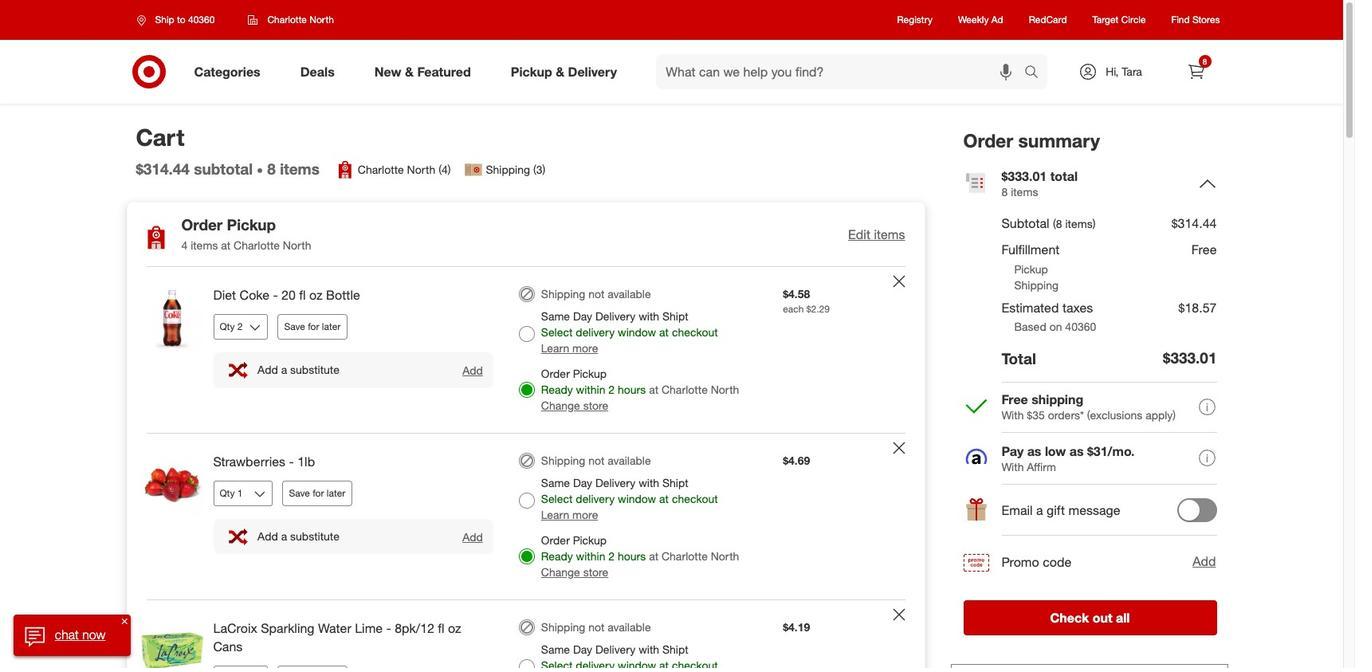 Task type: describe. For each thing, give the bounding box(es) containing it.
1lb
[[298, 454, 315, 470]]

change for diet coke - 20 fl oz bottle
[[541, 399, 580, 412]]

affirm
[[1027, 460, 1057, 473]]

all
[[1116, 610, 1130, 626]]

charlotte north
[[267, 14, 334, 26]]

items inside order pickup 4 items at charlotte north
[[191, 239, 218, 252]]

circle
[[1122, 14, 1146, 26]]

save for later for -
[[284, 321, 341, 333]]

chat now button
[[13, 615, 131, 656]]

checkout for diet coke - 20 fl oz bottle
[[672, 325, 718, 339]]

day for diet coke - 20 fl oz bottle
[[573, 310, 593, 323]]

free for free
[[1192, 242, 1217, 257]]

items inside $333.01 total 8 items
[[1011, 185, 1039, 198]]

2 available from the top
[[608, 454, 651, 467]]

save for -
[[284, 321, 305, 333]]

estimated
[[1002, 300, 1059, 315]]

same for strawberries - 1lb
[[541, 476, 570, 490]]

free shipping with $35 orders* (exclusions apply)
[[1002, 391, 1176, 422]]

ship to 40360 button
[[126, 6, 232, 34]]

Store pickup radio
[[519, 549, 535, 565]]

& for pickup
[[556, 63, 565, 79]]

ship
[[155, 14, 174, 26]]

deals
[[300, 63, 335, 79]]

3 same from the top
[[541, 643, 570, 656]]

later for diet coke - 20 fl oz bottle
[[322, 321, 341, 333]]

stores
[[1193, 14, 1221, 26]]

shipping for strawberries - 1lb
[[541, 454, 586, 467]]

weekly
[[959, 14, 989, 26]]

hi,
[[1106, 65, 1119, 78]]

diet
[[213, 287, 236, 303]]

delivery for strawberries - 1lb
[[576, 492, 615, 506]]

shipping for lacroix sparkling water lime - 8pk/12 fl oz cans
[[541, 620, 586, 634]]

hours for diet coke - 20 fl oz bottle
[[618, 383, 646, 396]]

0 vertical spatial -
[[273, 287, 278, 303]]

lacroix sparkling water lime - 8pk/12 fl oz cans
[[213, 620, 462, 655]]

redcard link
[[1029, 13, 1067, 27]]

fl inside lacroix sparkling water lime - 8pk/12 fl oz cans
[[438, 620, 445, 636]]

$35
[[1027, 408, 1045, 422]]

cart item ready to fulfill group containing diet coke - 20 fl oz bottle
[[127, 267, 925, 433]]

(3)
[[533, 163, 546, 177]]

What can we help you find? suggestions appear below search field
[[656, 54, 1028, 89]]

summary
[[1019, 129, 1101, 152]]

- inside lacroix sparkling water lime - 8pk/12 fl oz cans
[[386, 620, 391, 636]]

shipping (3)
[[486, 163, 546, 177]]

chat now
[[55, 627, 106, 643]]

$2.29
[[807, 303, 830, 315]]

fulfillment
[[1002, 242, 1060, 257]]

2 vertical spatial add button
[[1192, 552, 1217, 572]]

orders*
[[1048, 408, 1085, 422]]

cart item ready to fulfill group containing strawberries - 1lb
[[127, 434, 925, 600]]

code
[[1043, 554, 1072, 570]]

& for new
[[405, 63, 414, 79]]

items inside dropdown button
[[874, 226, 906, 242]]

on
[[1050, 320, 1063, 334]]

deals link
[[287, 54, 355, 89]]

charlotte north (4)
[[358, 163, 451, 177]]

change store button for strawberries - 1lb
[[541, 565, 609, 581]]

check out all
[[1051, 610, 1130, 626]]

$18.57
[[1179, 300, 1217, 315]]

8 for 8 items
[[267, 160, 276, 178]]

available for bottle
[[608, 287, 651, 301]]

$333.01 for $333.01
[[1164, 349, 1217, 367]]

pay as low as $31/mo. with affirm
[[1002, 443, 1135, 473]]

out
[[1093, 610, 1113, 626]]

change for strawberries - 1lb
[[541, 565, 580, 579]]

shipping not available for bottle
[[541, 287, 651, 301]]

same for diet coke - 20 fl oz bottle
[[541, 310, 570, 323]]

order pickup ready within 2 hours at charlotte north change store for diet coke - 20 fl oz bottle
[[541, 367, 740, 412]]

weekly ad link
[[959, 13, 1004, 27]]

ship to 40360
[[155, 14, 215, 26]]

(8
[[1054, 217, 1063, 231]]

select for strawberries - 1lb
[[541, 492, 573, 506]]

cart
[[136, 123, 185, 152]]

with for strawberries - 1lb
[[639, 476, 660, 490]]

window for diet coke - 20 fl oz bottle
[[618, 325, 657, 339]]

a for -
[[281, 363, 287, 377]]

based
[[1015, 320, 1047, 334]]

pickup inside the pickup shipping
[[1015, 262, 1049, 276]]

save for later button for -
[[277, 314, 348, 340]]

lacroix sparkling water lime - 8pk/12 fl oz cans image
[[140, 620, 204, 668]]

search
[[1017, 65, 1056, 81]]

with inside free shipping with $35 orders* (exclusions apply)
[[1002, 408, 1024, 422]]

later for strawberries - 1lb
[[327, 487, 346, 499]]

based on 40360
[[1015, 320, 1097, 334]]

$4.58 each $2.29
[[783, 287, 830, 315]]

taxes
[[1063, 300, 1094, 315]]

shipt for diet coke - 20 fl oz bottle
[[663, 310, 689, 323]]

water
[[318, 620, 351, 636]]

✕
[[122, 616, 128, 626]]

message
[[1069, 503, 1121, 518]]

diet coke - 20 fl oz bottle link
[[213, 286, 494, 305]]

order pickup ready within 2 hours at charlotte north change store for strawberries - 1lb
[[541, 534, 740, 579]]

8 inside $333.01 total 8 items
[[1002, 185, 1008, 198]]

find stores link
[[1172, 13, 1221, 27]]

2 not from the top
[[589, 454, 605, 467]]

subtotal
[[1002, 216, 1050, 232]]

store for strawberries - 1lb
[[583, 565, 609, 579]]

items)
[[1066, 217, 1096, 231]]

each
[[783, 303, 804, 315]]

(exclusions
[[1088, 408, 1143, 422]]

promo
[[1002, 554, 1040, 570]]

8 link
[[1179, 54, 1214, 89]]

bottle
[[326, 287, 360, 303]]

add button for strawberries - 1lb
[[462, 529, 484, 544]]

2 shipping not available from the top
[[541, 454, 651, 467]]

pickup & delivery
[[511, 63, 617, 79]]

1 vertical spatial -
[[289, 454, 294, 470]]

for for 1lb
[[313, 487, 324, 499]]

add a substitute for -
[[258, 363, 340, 377]]

$333.01 for $333.01 total 8 items
[[1002, 168, 1047, 184]]

shipping not available for fl
[[541, 620, 651, 634]]

window for strawberries - 1lb
[[618, 492, 657, 506]]

ad
[[992, 14, 1004, 26]]

more for strawberries - 1lb
[[573, 508, 598, 522]]

hours for strawberries - 1lb
[[618, 549, 646, 563]]

lacroix
[[213, 620, 257, 636]]

free for free shipping with $35 orders* (exclusions apply)
[[1002, 391, 1029, 407]]

lime
[[355, 620, 383, 636]]

chat now dialog
[[13, 615, 131, 656]]

same day delivery with shipt select delivery window at checkout learn more for strawberries - 1lb
[[541, 476, 718, 522]]

2 as from the left
[[1070, 443, 1084, 459]]

1 vertical spatial a
[[1037, 503, 1044, 518]]

target circle link
[[1093, 13, 1146, 27]]

strawberries - 1lb link
[[213, 453, 494, 471]]

edit items
[[849, 226, 906, 242]]

charlotte inside order pickup 4 items at charlotte north
[[234, 239, 280, 252]]

cart item ready to fulfill group containing lacroix sparkling water lime - 8pk/12 fl oz cans
[[127, 600, 925, 668]]

sparkling
[[261, 620, 315, 636]]

registry
[[898, 14, 933, 26]]

pickup shipping
[[1015, 262, 1059, 292]]

order pickup 4 items at charlotte north
[[181, 216, 311, 252]]

pickup inside order pickup 4 items at charlotte north
[[227, 216, 276, 234]]

learn more button for strawberries - 1lb
[[541, 507, 598, 523]]



Task type: vqa. For each thing, say whether or not it's contained in the screenshot.
THE WHAT'S NEW
no



Task type: locate. For each thing, give the bounding box(es) containing it.
& inside pickup & delivery link
[[556, 63, 565, 79]]

1 not from the top
[[589, 287, 605, 301]]

1 vertical spatial with
[[1002, 460, 1024, 473]]

store
[[583, 399, 609, 412], [583, 565, 609, 579]]

$314.44 subtotal
[[136, 160, 253, 178]]

edit items button
[[849, 226, 906, 244]]

2 hours from the top
[[618, 549, 646, 563]]

shipping inside list
[[486, 163, 530, 177]]

0 vertical spatial same
[[541, 310, 570, 323]]

2 vertical spatial with
[[639, 643, 660, 656]]

with
[[1002, 408, 1024, 422], [1002, 460, 1024, 473]]

40360 down taxes
[[1066, 320, 1097, 334]]

0 vertical spatial cart item ready to fulfill group
[[127, 267, 925, 433]]

0 vertical spatial change store button
[[541, 398, 609, 414]]

later down bottle
[[322, 321, 341, 333]]

2 horizontal spatial 8
[[1203, 57, 1208, 66]]

more for diet coke - 20 fl oz bottle
[[573, 341, 598, 355]]

save for later button for 1lb
[[282, 481, 353, 506]]

new & featured link
[[361, 54, 491, 89]]

registry link
[[898, 13, 933, 27]]

oz
[[309, 287, 323, 303], [448, 620, 462, 636]]

1 checkout from the top
[[672, 325, 718, 339]]

1 vertical spatial within
[[576, 549, 606, 563]]

1 within from the top
[[576, 383, 606, 396]]

save down 1lb
[[289, 487, 310, 499]]

1 vertical spatial save for later button
[[282, 481, 353, 506]]

2 order pickup ready within 2 hours at charlotte north change store from the top
[[541, 534, 740, 579]]

1 vertical spatial available
[[608, 454, 651, 467]]

learn more button
[[541, 341, 598, 357], [541, 507, 598, 523]]

1 with from the top
[[1002, 408, 1024, 422]]

2 select from the top
[[541, 492, 573, 506]]

pickup
[[511, 63, 552, 79], [227, 216, 276, 234], [1015, 262, 1049, 276], [573, 367, 607, 380], [573, 534, 607, 547]]

0 vertical spatial more
[[573, 341, 598, 355]]

with left $35
[[1002, 408, 1024, 422]]

3 shipping not available from the top
[[541, 620, 651, 634]]

list
[[336, 161, 546, 180]]

0 vertical spatial later
[[322, 321, 341, 333]]

new
[[375, 63, 402, 79]]

None radio
[[519, 326, 535, 342], [519, 453, 535, 469], [519, 493, 535, 509], [519, 620, 535, 636], [519, 326, 535, 342], [519, 453, 535, 469], [519, 493, 535, 509], [519, 620, 535, 636]]

& inside new & featured link
[[405, 63, 414, 79]]

1 vertical spatial add a substitute
[[258, 530, 340, 543]]

1 vertical spatial checkout
[[672, 492, 718, 506]]

1 vertical spatial 8
[[267, 160, 276, 178]]

for down diet coke - 20 fl oz bottle
[[308, 321, 319, 333]]

1 vertical spatial change
[[541, 565, 580, 579]]

available
[[608, 287, 651, 301], [608, 454, 651, 467], [608, 620, 651, 634]]

2 horizontal spatial -
[[386, 620, 391, 636]]

items right 'edit' at the top right of the page
[[874, 226, 906, 242]]

2 with from the top
[[1002, 460, 1024, 473]]

north inside list
[[407, 163, 436, 177]]

lacroix sparkling water lime - 8pk/12 fl oz cans link
[[213, 620, 494, 656]]

1 same day delivery with shipt select delivery window at checkout learn more from the top
[[541, 310, 718, 355]]

at inside order pickup 4 items at charlotte north
[[221, 239, 231, 252]]

1 vertical spatial same day delivery with shipt select delivery window at checkout learn more
[[541, 476, 718, 522]]

shipt for strawberries - 1lb
[[663, 476, 689, 490]]

$314.44 for $314.44
[[1172, 216, 1217, 232]]

0 vertical spatial 8
[[1203, 57, 1208, 66]]

0 vertical spatial a
[[281, 363, 287, 377]]

hi, tara
[[1106, 65, 1143, 78]]

items right 4
[[191, 239, 218, 252]]

substitute down 20
[[290, 363, 340, 377]]

0 vertical spatial substitute
[[290, 363, 340, 377]]

2 within from the top
[[576, 549, 606, 563]]

substitute for 1lb
[[290, 530, 340, 543]]

1 shipt from the top
[[663, 310, 689, 323]]

1 order pickup ready within 2 hours at charlotte north change store from the top
[[541, 367, 740, 412]]

2 change from the top
[[541, 565, 580, 579]]

1 available from the top
[[608, 287, 651, 301]]

with inside pay as low as $31/mo. with affirm
[[1002, 460, 1024, 473]]

subtotal (8 items)
[[1002, 216, 1096, 232]]

2 & from the left
[[556, 63, 565, 79]]

fl right 8pk/12
[[438, 620, 445, 636]]

fl right 20
[[299, 287, 306, 303]]

add button for diet coke - 20 fl oz bottle
[[462, 363, 484, 378]]

2 for strawberries - 1lb
[[609, 549, 615, 563]]

1 delivery from the top
[[576, 325, 615, 339]]

0 vertical spatial save for later
[[284, 321, 341, 333]]

list containing charlotte north (4)
[[336, 161, 546, 180]]

items
[[280, 160, 320, 178], [1011, 185, 1039, 198], [874, 226, 906, 242], [191, 239, 218, 252]]

0 vertical spatial change
[[541, 399, 580, 412]]

1 vertical spatial not
[[589, 454, 605, 467]]

0 horizontal spatial oz
[[309, 287, 323, 303]]

1 vertical spatial substitute
[[290, 530, 340, 543]]

40360 inside ship to 40360 'dropdown button'
[[188, 14, 215, 26]]

1 change store button from the top
[[541, 398, 609, 414]]

add a substitute down 20
[[258, 363, 340, 377]]

1 vertical spatial $314.44
[[1172, 216, 1217, 232]]

3 with from the top
[[639, 643, 660, 656]]

cans
[[213, 639, 243, 655]]

checkout for strawberries - 1lb
[[672, 492, 718, 506]]

3 not from the top
[[589, 620, 605, 634]]

0 horizontal spatial $314.44
[[136, 160, 190, 178]]

available for fl
[[608, 620, 651, 634]]

shipping for diet coke - 20 fl oz bottle
[[541, 287, 586, 301]]

store for diet coke - 20 fl oz bottle
[[583, 399, 609, 412]]

Store pickup radio
[[519, 382, 535, 398]]

check out all button
[[964, 600, 1217, 635]]

2 vertical spatial cart item ready to fulfill group
[[127, 600, 925, 668]]

later down strawberries - 1lb link
[[327, 487, 346, 499]]

north
[[310, 14, 334, 26], [407, 163, 436, 177], [283, 239, 311, 252], [711, 383, 740, 396], [711, 549, 740, 563]]

categories link
[[181, 54, 280, 89]]

0 horizontal spatial 40360
[[188, 14, 215, 26]]

1 day from the top
[[573, 310, 593, 323]]

change store button for diet coke - 20 fl oz bottle
[[541, 398, 609, 414]]

change store button right store pickup radio on the bottom left of page
[[541, 398, 609, 414]]

(4)
[[439, 163, 451, 177]]

target
[[1093, 14, 1119, 26]]

2 store from the top
[[583, 565, 609, 579]]

find
[[1172, 14, 1190, 26]]

40360 for based on 40360
[[1066, 320, 1097, 334]]

2 2 from the top
[[609, 549, 615, 563]]

now
[[82, 627, 106, 643]]

save for later down 1lb
[[289, 487, 346, 499]]

8 inside "link"
[[1203, 57, 1208, 66]]

free up $18.57
[[1192, 242, 1217, 257]]

categories
[[194, 63, 261, 79]]

at
[[221, 239, 231, 252], [660, 325, 669, 339], [649, 383, 659, 396], [660, 492, 669, 506], [649, 549, 659, 563]]

ready right store pickup option
[[541, 549, 573, 563]]

promo code
[[1002, 554, 1072, 570]]

1 vertical spatial day
[[573, 476, 593, 490]]

0 horizontal spatial as
[[1028, 443, 1042, 459]]

cart item ready to fulfill group
[[127, 267, 925, 433], [127, 434, 925, 600], [127, 600, 925, 668]]

save for 1lb
[[289, 487, 310, 499]]

1 with from the top
[[639, 310, 660, 323]]

0 vertical spatial within
[[576, 383, 606, 396]]

estimated taxes
[[1002, 300, 1094, 315]]

1 vertical spatial save for later
[[289, 487, 346, 499]]

save for later
[[284, 321, 341, 333], [289, 487, 346, 499]]

within for strawberries - 1lb
[[576, 549, 606, 563]]

2 checkout from the top
[[672, 492, 718, 506]]

0 vertical spatial delivery
[[576, 325, 615, 339]]

None radio
[[519, 286, 535, 302], [519, 659, 535, 668], [519, 286, 535, 302], [519, 659, 535, 668]]

items up the subtotal
[[1011, 185, 1039, 198]]

2 shipt from the top
[[663, 476, 689, 490]]

change store button
[[541, 398, 609, 414], [541, 565, 609, 581]]

save for later down 20
[[284, 321, 341, 333]]

4
[[181, 239, 188, 252]]

$314.44 for $314.44 subtotal
[[136, 160, 190, 178]]

edit
[[849, 226, 871, 242]]

1 horizontal spatial 8
[[1002, 185, 1008, 198]]

subtotal
[[194, 160, 253, 178]]

- left 1lb
[[289, 454, 294, 470]]

2 window from the top
[[618, 492, 657, 506]]

8 down stores
[[1203, 57, 1208, 66]]

north inside order pickup 4 items at charlotte north
[[283, 239, 311, 252]]

free inside free shipping with $35 orders* (exclusions apply)
[[1002, 391, 1029, 407]]

1 vertical spatial cart item ready to fulfill group
[[127, 434, 925, 600]]

order
[[964, 129, 1014, 152], [181, 216, 223, 234], [541, 367, 570, 380], [541, 534, 570, 547]]

3 cart item ready to fulfill group from the top
[[127, 600, 925, 668]]

learn more button for diet coke - 20 fl oz bottle
[[541, 341, 598, 357]]

substitute for -
[[290, 363, 340, 377]]

a down strawberries - 1lb
[[281, 530, 287, 543]]

1 horizontal spatial $314.44
[[1172, 216, 1217, 232]]

learn for diet coke - 20 fl oz bottle
[[541, 341, 570, 355]]

8pk/12
[[395, 620, 435, 636]]

1 vertical spatial more
[[573, 508, 598, 522]]

substitute down 1lb
[[290, 530, 340, 543]]

0 vertical spatial learn more button
[[541, 341, 598, 357]]

1 vertical spatial with
[[639, 476, 660, 490]]

oz right 8pk/12
[[448, 620, 462, 636]]

1 vertical spatial later
[[327, 487, 346, 499]]

$333.01 down $18.57
[[1164, 349, 1217, 367]]

1 cart item ready to fulfill group from the top
[[127, 267, 925, 433]]

with for diet coke - 20 fl oz bottle
[[639, 310, 660, 323]]

1 change from the top
[[541, 399, 580, 412]]

1 select from the top
[[541, 325, 573, 339]]

shipping
[[1032, 391, 1084, 407]]

save for later for 1lb
[[289, 487, 346, 499]]

2 change store button from the top
[[541, 565, 609, 581]]

for for -
[[308, 321, 319, 333]]

apply)
[[1146, 408, 1176, 422]]

-
[[273, 287, 278, 303], [289, 454, 294, 470], [386, 620, 391, 636]]

8 up the subtotal
[[1002, 185, 1008, 198]]

0 vertical spatial shipt
[[663, 310, 689, 323]]

1 vertical spatial oz
[[448, 620, 462, 636]]

ready for strawberries - 1lb
[[541, 549, 573, 563]]

2 learn from the top
[[541, 508, 570, 522]]

pickup & delivery link
[[497, 54, 637, 89]]

a down diet coke - 20 fl oz bottle
[[281, 363, 287, 377]]

1 2 from the top
[[609, 383, 615, 396]]

ready for diet coke - 20 fl oz bottle
[[541, 383, 573, 396]]

0 vertical spatial checkout
[[672, 325, 718, 339]]

a left gift
[[1037, 503, 1044, 518]]

1 hours from the top
[[618, 383, 646, 396]]

1 horizontal spatial oz
[[448, 620, 462, 636]]

1 vertical spatial learn more button
[[541, 507, 598, 523]]

1 vertical spatial shipping not available
[[541, 454, 651, 467]]

add
[[258, 363, 278, 377], [463, 363, 483, 377], [258, 530, 278, 543], [463, 530, 483, 544], [1193, 554, 1217, 570]]

2 learn more button from the top
[[541, 507, 598, 523]]

3 available from the top
[[608, 620, 651, 634]]

$4.19
[[783, 620, 810, 634]]

delivery
[[576, 325, 615, 339], [576, 492, 615, 506]]

3 day from the top
[[573, 643, 593, 656]]

2 same day delivery with shipt select delivery window at checkout learn more from the top
[[541, 476, 718, 522]]

add a substitute for 1lb
[[258, 530, 340, 543]]

0 vertical spatial save
[[284, 321, 305, 333]]

1 more from the top
[[573, 341, 598, 355]]

$4.69
[[783, 454, 810, 467]]

1 vertical spatial fl
[[438, 620, 445, 636]]

checkout
[[672, 325, 718, 339], [672, 492, 718, 506]]

free up $35
[[1002, 391, 1029, 407]]

low
[[1045, 443, 1067, 459]]

0 vertical spatial oz
[[309, 287, 323, 303]]

2 cart item ready to fulfill group from the top
[[127, 434, 925, 600]]

2 substitute from the top
[[290, 530, 340, 543]]

target circle
[[1093, 14, 1146, 26]]

0 vertical spatial add button
[[462, 363, 484, 378]]

for down 1lb
[[313, 487, 324, 499]]

as up affirm
[[1028, 443, 1042, 459]]

0 vertical spatial with
[[639, 310, 660, 323]]

1 vertical spatial order pickup ready within 2 hours at charlotte north change store
[[541, 534, 740, 579]]

1 vertical spatial 2
[[609, 549, 615, 563]]

0 horizontal spatial free
[[1002, 391, 1029, 407]]

1 vertical spatial ready
[[541, 549, 573, 563]]

within right store pickup radio on the bottom left of page
[[576, 383, 606, 396]]

- left 20
[[273, 287, 278, 303]]

1 vertical spatial add button
[[462, 529, 484, 544]]

8 right subtotal
[[267, 160, 276, 178]]

as
[[1028, 443, 1042, 459], [1070, 443, 1084, 459]]

to
[[177, 14, 186, 26]]

strawberries
[[213, 454, 286, 470]]

0 vertical spatial day
[[573, 310, 593, 323]]

charlotte inside list
[[358, 163, 404, 177]]

1 horizontal spatial $333.01
[[1164, 349, 1217, 367]]

0 vertical spatial ready
[[541, 383, 573, 396]]

not for bottle
[[589, 287, 605, 301]]

save for later button down 1lb
[[282, 481, 353, 506]]

1 vertical spatial free
[[1002, 391, 1029, 407]]

2 for diet coke - 20 fl oz bottle
[[609, 383, 615, 396]]

40360 right to
[[188, 14, 215, 26]]

check
[[1051, 610, 1090, 626]]

strawberries - 1lb image
[[140, 453, 204, 517]]

gift
[[1047, 503, 1066, 518]]

search button
[[1017, 54, 1056, 93]]

order summary
[[964, 129, 1101, 152]]

1 substitute from the top
[[290, 363, 340, 377]]

day for strawberries - 1lb
[[573, 476, 593, 490]]

charlotte inside dropdown button
[[267, 14, 307, 26]]

0 vertical spatial learn
[[541, 341, 570, 355]]

2 ready from the top
[[541, 549, 573, 563]]

diet coke - 20 fl oz bottle image
[[140, 286, 204, 350]]

within for diet coke - 20 fl oz bottle
[[576, 383, 606, 396]]

2 vertical spatial shipt
[[663, 643, 689, 656]]

0 vertical spatial store
[[583, 399, 609, 412]]

- right the lime in the left of the page
[[386, 620, 391, 636]]

as right the low
[[1070, 443, 1084, 459]]

within right store pickup option
[[576, 549, 606, 563]]

find stores
[[1172, 14, 1221, 26]]

2 vertical spatial same
[[541, 643, 570, 656]]

2 vertical spatial shipping not available
[[541, 620, 651, 634]]

learn for strawberries - 1lb
[[541, 508, 570, 522]]

1 vertical spatial 40360
[[1066, 320, 1097, 334]]

a for 1lb
[[281, 530, 287, 543]]

2 more from the top
[[573, 508, 598, 522]]

1 same from the top
[[541, 310, 570, 323]]

0 vertical spatial with
[[1002, 408, 1024, 422]]

1 vertical spatial same
[[541, 476, 570, 490]]

same day delivery with shipt select delivery window at checkout learn more for diet coke - 20 fl oz bottle
[[541, 310, 718, 355]]

0 vertical spatial available
[[608, 287, 651, 301]]

0 vertical spatial 2
[[609, 383, 615, 396]]

email
[[1002, 503, 1033, 518]]

2 vertical spatial a
[[281, 530, 287, 543]]

0 vertical spatial for
[[308, 321, 319, 333]]

not for fl
[[589, 620, 605, 634]]

oz left bottle
[[309, 287, 323, 303]]

order inside order pickup 4 items at charlotte north
[[181, 216, 223, 234]]

1 window from the top
[[618, 325, 657, 339]]

new & featured
[[375, 63, 471, 79]]

with down pay
[[1002, 460, 1024, 473]]

items right subtotal
[[280, 160, 320, 178]]

2 same from the top
[[541, 476, 570, 490]]

0 horizontal spatial &
[[405, 63, 414, 79]]

1 as from the left
[[1028, 443, 1042, 459]]

select for diet coke - 20 fl oz bottle
[[541, 325, 573, 339]]

north inside dropdown button
[[310, 14, 334, 26]]

learn
[[541, 341, 570, 355], [541, 508, 570, 522]]

0 vertical spatial order pickup ready within 2 hours at charlotte north change store
[[541, 367, 740, 412]]

2 with from the top
[[639, 476, 660, 490]]

1 vertical spatial change store button
[[541, 565, 609, 581]]

0 horizontal spatial fl
[[299, 287, 306, 303]]

0 vertical spatial hours
[[618, 383, 646, 396]]

1 add a substitute from the top
[[258, 363, 340, 377]]

0 vertical spatial select
[[541, 325, 573, 339]]

1 store from the top
[[583, 399, 609, 412]]

email a gift message
[[1002, 503, 1121, 518]]

8 items
[[267, 160, 320, 178]]

1 vertical spatial for
[[313, 487, 324, 499]]

0 horizontal spatial 8
[[267, 160, 276, 178]]

2 add a substitute from the top
[[258, 530, 340, 543]]

delivery for diet coke - 20 fl oz bottle
[[576, 325, 615, 339]]

1 ready from the top
[[541, 383, 573, 396]]

$31/mo.
[[1088, 443, 1135, 459]]

1 vertical spatial delivery
[[576, 492, 615, 506]]

2 vertical spatial day
[[573, 643, 593, 656]]

1 vertical spatial hours
[[618, 549, 646, 563]]

40360 for ship to 40360
[[188, 14, 215, 26]]

shipt
[[663, 310, 689, 323], [663, 476, 689, 490], [663, 643, 689, 656]]

0 vertical spatial save for later button
[[277, 314, 348, 340]]

1 horizontal spatial &
[[556, 63, 565, 79]]

1 horizontal spatial fl
[[438, 620, 445, 636]]

$333.01 inside $333.01 total 8 items
[[1002, 168, 1047, 184]]

1 & from the left
[[405, 63, 414, 79]]

a
[[281, 363, 287, 377], [1037, 503, 1044, 518], [281, 530, 287, 543]]

with
[[639, 310, 660, 323], [639, 476, 660, 490], [639, 643, 660, 656]]

day
[[573, 310, 593, 323], [573, 476, 593, 490], [573, 643, 593, 656]]

2 delivery from the top
[[576, 492, 615, 506]]

change store button right store pickup option
[[541, 565, 609, 581]]

save
[[284, 321, 305, 333], [289, 487, 310, 499]]

$333.01 down order summary
[[1002, 168, 1047, 184]]

8 for 8
[[1203, 57, 1208, 66]]

oz inside lacroix sparkling water lime - 8pk/12 fl oz cans
[[448, 620, 462, 636]]

3 shipt from the top
[[663, 643, 689, 656]]

0 vertical spatial fl
[[299, 287, 306, 303]]

0 vertical spatial same day delivery with shipt select delivery window at checkout learn more
[[541, 310, 718, 355]]

featured
[[417, 63, 471, 79]]

select
[[541, 325, 573, 339], [541, 492, 573, 506]]

0 vertical spatial 40360
[[188, 14, 215, 26]]

&
[[405, 63, 414, 79], [556, 63, 565, 79]]

add a substitute down 1lb
[[258, 530, 340, 543]]

1 shipping not available from the top
[[541, 287, 651, 301]]

1 vertical spatial learn
[[541, 508, 570, 522]]

2
[[609, 383, 615, 396], [609, 549, 615, 563]]

1 learn from the top
[[541, 341, 570, 355]]

redcard
[[1029, 14, 1067, 26]]

same day delivery with shipt
[[541, 643, 689, 656]]

0 vertical spatial $333.01
[[1002, 168, 1047, 184]]

save down 20
[[284, 321, 305, 333]]

save for later button down 20
[[277, 314, 348, 340]]

2 vertical spatial -
[[386, 620, 391, 636]]

0 vertical spatial window
[[618, 325, 657, 339]]

ready right store pickup radio on the bottom left of page
[[541, 383, 573, 396]]

pay
[[1002, 443, 1024, 459]]

1 horizontal spatial 40360
[[1066, 320, 1097, 334]]

same
[[541, 310, 570, 323], [541, 476, 570, 490], [541, 643, 570, 656]]

$333.01 total 8 items
[[1002, 168, 1078, 198]]

1 learn more button from the top
[[541, 341, 598, 357]]

2 day from the top
[[573, 476, 593, 490]]

0 vertical spatial $314.44
[[136, 160, 190, 178]]

affirm image
[[964, 446, 989, 472], [966, 449, 987, 464]]

1 vertical spatial save
[[289, 487, 310, 499]]

same day delivery with shipt select delivery window at checkout learn more
[[541, 310, 718, 355], [541, 476, 718, 522]]



